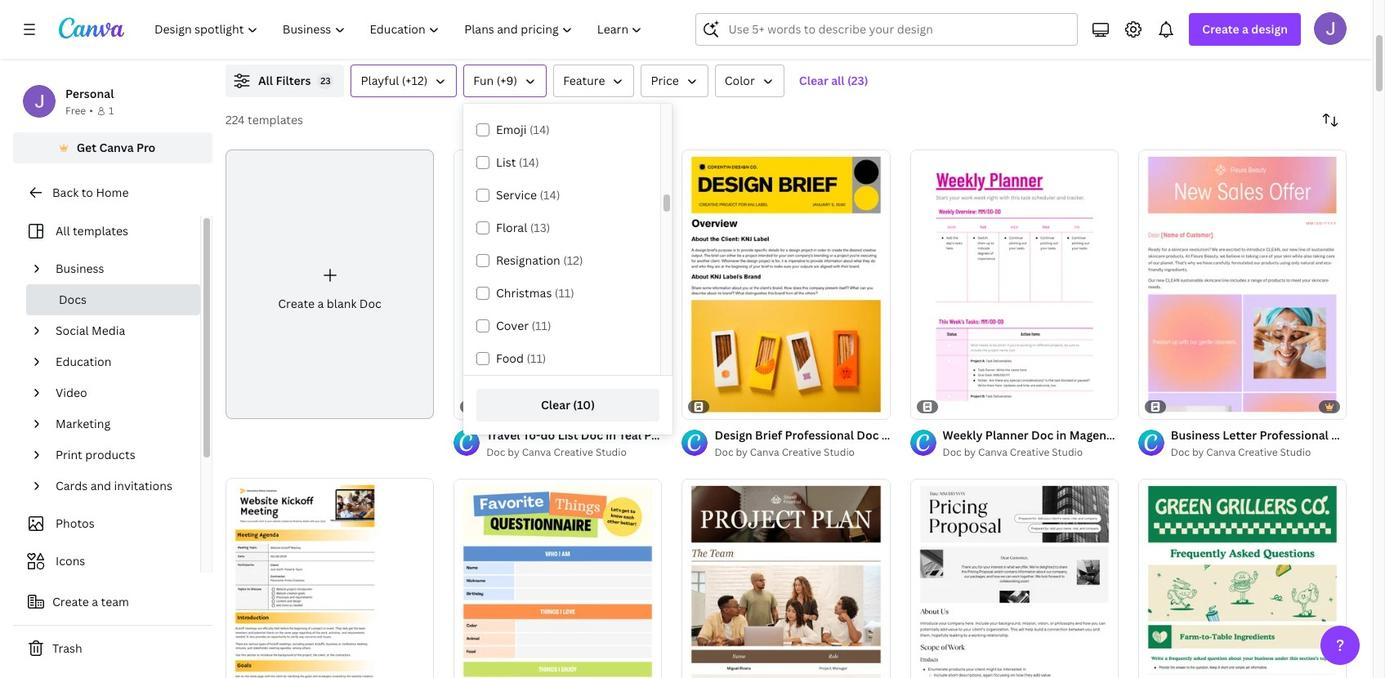 Task type: vqa. For each thing, say whether or not it's contained in the screenshot.
Service
yes



Task type: describe. For each thing, give the bounding box(es) containing it.
224 templates
[[226, 112, 303, 128]]

by for pricing proposal professional doc in white black grey sleek monochrome style image
[[965, 446, 976, 460]]

print
[[56, 447, 82, 463]]

marketing
[[56, 416, 110, 432]]

icons link
[[23, 546, 191, 577]]

kickoff meeting doc in orange black white professional gradients style image
[[226, 478, 434, 679]]

creative for doc by canva creative studio 'link' associated with pricing proposal professional doc in white black grey sleek monochrome style image
[[1010, 446, 1050, 460]]

doc by canva creative studio link for favorite things questionnaire doc in blue orange green playful style image
[[487, 445, 663, 461]]

studio for pricing proposal professional doc in white black grey sleek monochrome style image
[[1053, 446, 1084, 460]]

doc by canva creative studio for favorite things questionnaire doc in blue orange green playful style image
[[487, 446, 627, 460]]

canva for travel to-do list doc in teal pastel green pastel purple vibrant professional style image
[[522, 446, 552, 460]]

video link
[[49, 378, 191, 409]]

(14) for list (14)
[[519, 155, 540, 170]]

playful (+12) button
[[351, 65, 457, 97]]

fun
[[474, 73, 494, 88]]

invitations
[[114, 478, 172, 494]]

and
[[90, 478, 111, 494]]

doc for 'business letter professional doc in salmon light blue gradients style' image
[[1171, 446, 1190, 460]]

education link
[[49, 347, 191, 378]]

food
[[496, 351, 524, 366]]

favorite things questionnaire doc in blue orange green playful style image
[[454, 479, 663, 679]]

canva for weekly planner doc in magenta light pink vibrant professional style image
[[979, 446, 1008, 460]]

templates for 224 templates
[[248, 112, 303, 128]]

team
[[101, 594, 129, 610]]

color
[[725, 73, 755, 88]]

social media
[[56, 323, 125, 338]]

jacob simon image
[[1315, 12, 1347, 45]]

emoji
[[496, 122, 527, 137]]

cards
[[56, 478, 88, 494]]

creative for food & restaurant faqs doc in green cream yellow bold nostalgia style image doc by canva creative studio 'link'
[[1239, 446, 1278, 460]]

free
[[65, 104, 86, 118]]

doc by canva creative studio for project plan professional doc in dark brown brown light brown traditional corporate style image
[[715, 446, 855, 460]]

doc for design brief professional doc in yellow black grey bold modern style image
[[715, 446, 734, 460]]

by for favorite things questionnaire doc in blue orange green playful style image
[[508, 446, 520, 460]]

all templates link
[[23, 216, 191, 247]]

clear all (23)
[[799, 73, 869, 88]]

(+12)
[[402, 73, 428, 88]]

trash link
[[13, 633, 213, 666]]

a for team
[[92, 594, 98, 610]]

to
[[81, 185, 93, 200]]

fun (+9)
[[474, 73, 518, 88]]

floral
[[496, 220, 528, 235]]

doc for travel to-do list doc in teal pastel green pastel purple vibrant professional style image
[[487, 446, 506, 460]]

print products link
[[49, 440, 191, 471]]

business letter professional doc in salmon light blue gradients style image
[[1139, 150, 1347, 420]]

create a design button
[[1190, 13, 1302, 46]]

studio for food & restaurant faqs doc in green cream yellow bold nostalgia style image
[[1281, 446, 1312, 460]]

224
[[226, 112, 245, 128]]

(14) for commercial (14)
[[566, 89, 586, 105]]

(10)
[[573, 397, 595, 413]]

clear all (23) button
[[791, 65, 877, 97]]

list
[[496, 155, 516, 170]]

business link
[[49, 253, 191, 285]]

resignation (12)
[[496, 253, 583, 268]]

(23)
[[848, 73, 869, 88]]

service
[[496, 187, 537, 203]]

23 filter options selected element
[[318, 73, 334, 89]]

(11) for christmas (11)
[[555, 285, 575, 301]]

a for blank
[[318, 296, 324, 312]]

christmas (11)
[[496, 285, 575, 301]]

(12)
[[563, 253, 583, 268]]

social media link
[[49, 316, 191, 347]]

commercial (14)
[[496, 89, 586, 105]]

get
[[77, 140, 97, 155]]

cover
[[496, 318, 529, 334]]

all
[[832, 73, 845, 88]]

icons
[[56, 554, 85, 569]]

creative for doc by canva creative studio 'link' associated with favorite things questionnaire doc in blue orange green playful style image
[[554, 446, 594, 460]]

create a design
[[1203, 21, 1289, 37]]

back to home
[[52, 185, 129, 200]]

create for create a design
[[1203, 21, 1240, 37]]

social
[[56, 323, 89, 338]]

top level navigation element
[[144, 13, 657, 46]]

floral (13)
[[496, 220, 551, 235]]

(+9)
[[497, 73, 518, 88]]

playful (+12)
[[361, 73, 428, 88]]

create for create a team
[[52, 594, 89, 610]]

photos link
[[23, 509, 191, 540]]

doc for weekly planner doc in magenta light pink vibrant professional style image
[[943, 446, 962, 460]]

create a blank doc element
[[226, 150, 434, 420]]

print products
[[56, 447, 135, 463]]

all templates
[[56, 223, 128, 239]]

canva inside button
[[99, 140, 134, 155]]



Task type: locate. For each thing, give the bounding box(es) containing it.
all down back
[[56, 223, 70, 239]]

a left blank
[[318, 296, 324, 312]]

travel to-do list doc in teal pastel green pastel purple vibrant professional style image
[[454, 150, 663, 420]]

studio for project plan professional doc in dark brown brown light brown traditional corporate style image
[[824, 446, 855, 460]]

all for all templates
[[56, 223, 70, 239]]

1 doc by canva creative studio link from the left
[[487, 445, 663, 461]]

canva for design brief professional doc in yellow black grey bold modern style image
[[750, 446, 780, 460]]

clear
[[799, 73, 829, 88], [541, 397, 571, 413]]

clear (10)
[[541, 397, 595, 413]]

video
[[56, 385, 87, 401]]

resignation
[[496, 253, 561, 268]]

create a blank doc link
[[226, 150, 434, 420]]

(14) for emoji (14)
[[530, 122, 550, 137]]

clear (10) button
[[477, 389, 660, 422]]

blank
[[327, 296, 357, 312]]

1 vertical spatial all
[[56, 223, 70, 239]]

2 by from the left
[[736, 446, 748, 460]]

clear left (10)
[[541, 397, 571, 413]]

2 vertical spatial a
[[92, 594, 98, 610]]

1 vertical spatial clear
[[541, 397, 571, 413]]

weekly planner doc in magenta light pink vibrant professional style image
[[910, 150, 1119, 420]]

(14)
[[566, 89, 586, 105], [530, 122, 550, 137], [519, 155, 540, 170], [540, 187, 560, 203]]

clear inside button
[[541, 397, 571, 413]]

free •
[[65, 104, 93, 118]]

Search search field
[[729, 14, 1068, 45]]

1 vertical spatial templates
[[73, 223, 128, 239]]

doc by canva creative studio
[[487, 446, 627, 460], [715, 446, 855, 460], [943, 446, 1084, 460], [1171, 446, 1312, 460]]

create for create a blank doc
[[278, 296, 315, 312]]

templates
[[248, 112, 303, 128], [73, 223, 128, 239]]

1 horizontal spatial all
[[258, 73, 273, 88]]

1 horizontal spatial templates
[[248, 112, 303, 128]]

3 doc by canva creative studio link from the left
[[943, 445, 1119, 461]]

2 horizontal spatial create
[[1203, 21, 1240, 37]]

a inside button
[[92, 594, 98, 610]]

list (14)
[[496, 155, 540, 170]]

filters
[[276, 73, 311, 88]]

color button
[[715, 65, 785, 97]]

0 vertical spatial all
[[258, 73, 273, 88]]

price
[[651, 73, 679, 88]]

23
[[321, 74, 331, 87]]

2 horizontal spatial a
[[1243, 21, 1249, 37]]

2 vertical spatial (11)
[[527, 351, 547, 366]]

design brief professional doc in yellow black grey bold modern style image
[[682, 150, 891, 420]]

by
[[508, 446, 520, 460], [736, 446, 748, 460], [965, 446, 976, 460], [1193, 446, 1205, 460]]

all
[[258, 73, 273, 88], [56, 223, 70, 239]]

education
[[56, 354, 111, 370]]

home
[[96, 185, 129, 200]]

2 creative from the left
[[782, 446, 822, 460]]

(11) right cover
[[532, 318, 551, 334]]

1 horizontal spatial create
[[278, 296, 315, 312]]

service (14)
[[496, 187, 560, 203]]

4 doc by canva creative studio link from the left
[[1171, 445, 1347, 461]]

1 creative from the left
[[554, 446, 594, 460]]

clear for clear all (23)
[[799, 73, 829, 88]]

cards and invitations link
[[49, 471, 191, 502]]

1 vertical spatial (11)
[[532, 318, 551, 334]]

0 vertical spatial create
[[1203, 21, 1240, 37]]

docs
[[59, 292, 87, 307]]

all for all filters
[[258, 73, 273, 88]]

pro
[[137, 140, 156, 155]]

•
[[89, 104, 93, 118]]

doc by canva creative studio link for project plan professional doc in dark brown brown light brown traditional corporate style image
[[715, 445, 891, 461]]

marketing link
[[49, 409, 191, 440]]

fun (+9) button
[[464, 65, 547, 97]]

a inside dropdown button
[[1243, 21, 1249, 37]]

business
[[56, 261, 104, 276]]

pricing proposal professional doc in white black grey sleek monochrome style image
[[910, 479, 1119, 679]]

price button
[[641, 65, 709, 97]]

0 horizontal spatial all
[[56, 223, 70, 239]]

create a blank doc
[[278, 296, 382, 312]]

playful
[[361, 73, 399, 88]]

3 by from the left
[[965, 446, 976, 460]]

studio for favorite things questionnaire doc in blue orange green playful style image
[[596, 446, 627, 460]]

1 studio from the left
[[596, 446, 627, 460]]

(14) right 'emoji'
[[530, 122, 550, 137]]

4 studio from the left
[[1281, 446, 1312, 460]]

clear inside button
[[799, 73, 829, 88]]

doc by canva creative studio for pricing proposal professional doc in white black grey sleek monochrome style image
[[943, 446, 1084, 460]]

(14) for service (14)
[[540, 187, 560, 203]]

(14) right service
[[540, 187, 560, 203]]

(11) for cover (11)
[[532, 318, 551, 334]]

creative for project plan professional doc in dark brown brown light brown traditional corporate style image doc by canva creative studio 'link'
[[782, 446, 822, 460]]

design
[[1252, 21, 1289, 37]]

doc by canva creative studio link for pricing proposal professional doc in white black grey sleek monochrome style image
[[943, 445, 1119, 461]]

3 creative from the left
[[1010, 446, 1050, 460]]

1 by from the left
[[508, 446, 520, 460]]

0 horizontal spatial a
[[92, 594, 98, 610]]

feature button
[[554, 65, 635, 97]]

photos
[[56, 516, 95, 531]]

2 vertical spatial create
[[52, 594, 89, 610]]

create down icons in the bottom left of the page
[[52, 594, 89, 610]]

0 horizontal spatial clear
[[541, 397, 571, 413]]

create a team button
[[13, 586, 213, 619]]

(11) right food on the left bottom of page
[[527, 351, 547, 366]]

a for design
[[1243, 21, 1249, 37]]

create a team
[[52, 594, 129, 610]]

feature
[[563, 73, 605, 88]]

doc by canva creative studio for food & restaurant faqs doc in green cream yellow bold nostalgia style image
[[1171, 446, 1312, 460]]

a left "design"
[[1243, 21, 1249, 37]]

0 vertical spatial clear
[[799, 73, 829, 88]]

doc by canva creative studio link for food & restaurant faqs doc in green cream yellow bold nostalgia style image
[[1171, 445, 1347, 461]]

0 vertical spatial templates
[[248, 112, 303, 128]]

clear left all
[[799, 73, 829, 88]]

templates down back to home
[[73, 223, 128, 239]]

create inside dropdown button
[[1203, 21, 1240, 37]]

1 vertical spatial a
[[318, 296, 324, 312]]

templates inside "all templates" link
[[73, 223, 128, 239]]

get canva pro button
[[13, 132, 213, 164]]

project plan professional doc in dark brown brown light brown traditional corporate style image
[[682, 479, 891, 679]]

0 horizontal spatial create
[[52, 594, 89, 610]]

(14) down feature
[[566, 89, 586, 105]]

4 by from the left
[[1193, 446, 1205, 460]]

personal
[[65, 86, 114, 101]]

templates for all templates
[[73, 223, 128, 239]]

1
[[109, 104, 114, 118]]

(11) for food (11)
[[527, 351, 547, 366]]

0 horizontal spatial templates
[[73, 223, 128, 239]]

by for project plan professional doc in dark brown brown light brown traditional corporate style image
[[736, 446, 748, 460]]

Sort by button
[[1315, 104, 1347, 137]]

back
[[52, 185, 79, 200]]

3 studio from the left
[[1053, 446, 1084, 460]]

all filters
[[258, 73, 311, 88]]

doc by canva creative studio link
[[487, 445, 663, 461], [715, 445, 891, 461], [943, 445, 1119, 461], [1171, 445, 1347, 461]]

back to home link
[[13, 177, 213, 209]]

cards and invitations
[[56, 478, 172, 494]]

a
[[1243, 21, 1249, 37], [318, 296, 324, 312], [92, 594, 98, 610]]

cover (11)
[[496, 318, 551, 334]]

1 horizontal spatial a
[[318, 296, 324, 312]]

food & restaurant faqs doc in green cream yellow bold nostalgia style image
[[1139, 479, 1347, 679]]

creative
[[554, 446, 594, 460], [782, 446, 822, 460], [1010, 446, 1050, 460], [1239, 446, 1278, 460]]

(13)
[[530, 220, 551, 235]]

(11) down (12)
[[555, 285, 575, 301]]

all left filters
[[258, 73, 273, 88]]

4 doc by canva creative studio from the left
[[1171, 446, 1312, 460]]

products
[[85, 447, 135, 463]]

3 doc by canva creative studio from the left
[[943, 446, 1084, 460]]

christmas
[[496, 285, 552, 301]]

create left blank
[[278, 296, 315, 312]]

1 horizontal spatial clear
[[799, 73, 829, 88]]

2 studio from the left
[[824, 446, 855, 460]]

templates right 224
[[248, 112, 303, 128]]

emoji (14)
[[496, 122, 550, 137]]

(14) right list
[[519, 155, 540, 170]]

media
[[92, 323, 125, 338]]

commercial
[[496, 89, 563, 105]]

create
[[1203, 21, 1240, 37], [278, 296, 315, 312], [52, 594, 89, 610]]

2 doc by canva creative studio from the left
[[715, 446, 855, 460]]

canva for 'business letter professional doc in salmon light blue gradients style' image
[[1207, 446, 1236, 460]]

1 vertical spatial create
[[278, 296, 315, 312]]

canva
[[99, 140, 134, 155], [522, 446, 552, 460], [750, 446, 780, 460], [979, 446, 1008, 460], [1207, 446, 1236, 460]]

create inside button
[[52, 594, 89, 610]]

clear for clear (10)
[[541, 397, 571, 413]]

trash
[[52, 641, 82, 657]]

get canva pro
[[77, 140, 156, 155]]

None search field
[[696, 13, 1079, 46]]

doc
[[360, 296, 382, 312], [487, 446, 506, 460], [715, 446, 734, 460], [943, 446, 962, 460], [1171, 446, 1190, 460]]

by for food & restaurant faqs doc in green cream yellow bold nostalgia style image
[[1193, 446, 1205, 460]]

4 creative from the left
[[1239, 446, 1278, 460]]

1 doc by canva creative studio from the left
[[487, 446, 627, 460]]

food (11)
[[496, 351, 547, 366]]

create left "design"
[[1203, 21, 1240, 37]]

a left team
[[92, 594, 98, 610]]

2 doc by canva creative studio link from the left
[[715, 445, 891, 461]]

0 vertical spatial a
[[1243, 21, 1249, 37]]

0 vertical spatial (11)
[[555, 285, 575, 301]]



